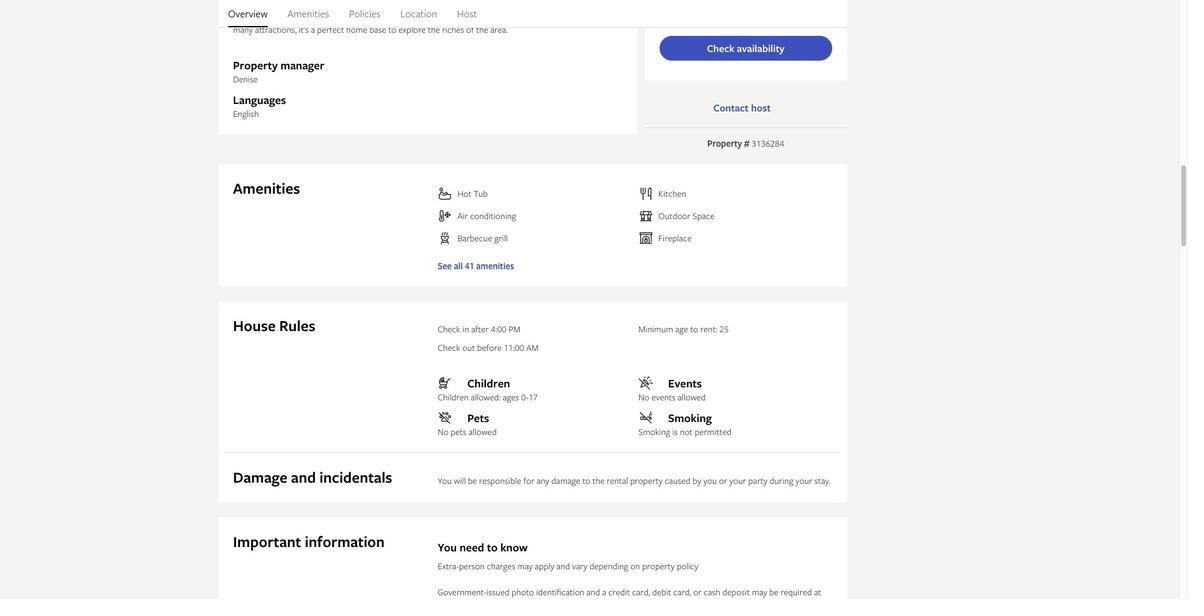 Task type: describe. For each thing, give the bounding box(es) containing it.
rules
[[279, 316, 316, 336]]

caused
[[665, 475, 691, 487]]

amenities link
[[288, 0, 329, 27]]

am
[[526, 342, 539, 354]]

policy
[[677, 560, 699, 572]]

list containing overview
[[218, 0, 847, 27]]

host
[[457, 7, 477, 20]]

check availability
[[707, 42, 785, 55]]

stay.
[[815, 475, 831, 487]]

property for property #
[[708, 137, 742, 149]]

credit
[[609, 586, 630, 598]]

the
[[593, 475, 605, 487]]

conditioning
[[470, 210, 516, 222]]

vary
[[572, 560, 588, 572]]

you
[[704, 475, 717, 487]]

contact host
[[714, 101, 771, 115]]

rent:
[[701, 323, 718, 335]]

charges inside government-issued photo identification and a credit card, debit card, or cash deposit may be required at check-in for incidental charges
[[522, 597, 550, 599]]

you will be responsible for any damage to the rental property caused by you or your party during your stay.
[[438, 475, 831, 487]]

1 vertical spatial to
[[583, 475, 591, 487]]

no for pets
[[438, 426, 449, 438]]

important information
[[233, 532, 385, 552]]

identification
[[536, 586, 585, 598]]

fireplace
[[659, 232, 692, 244]]

be inside government-issued photo identification and a credit card, debit card, or cash deposit may be required at check-in for incidental charges
[[770, 586, 779, 598]]

check for check availability
[[707, 42, 735, 55]]

1 card, from the left
[[632, 586, 650, 598]]

house
[[233, 316, 276, 336]]

to for rent:
[[691, 323, 698, 335]]

children for children allowed: ages 0-17
[[438, 391, 469, 403]]

11:00
[[504, 342, 524, 354]]

all
[[454, 260, 463, 272]]

events
[[668, 376, 702, 391]]

languages
[[233, 92, 286, 108]]

incidentals
[[320, 467, 392, 488]]

1 vertical spatial property
[[642, 560, 675, 572]]

know
[[501, 540, 528, 555]]

contact host link
[[704, 95, 781, 120]]

any
[[537, 475, 550, 487]]

not
[[680, 426, 693, 438]]

contact
[[714, 101, 749, 115]]

or inside government-issued photo identification and a credit card, debit card, or cash deposit may be required at check-in for incidental charges
[[694, 586, 702, 598]]

allowed:
[[471, 391, 501, 403]]

grill
[[495, 232, 508, 244]]

1 horizontal spatial for
[[524, 475, 535, 487]]

important
[[233, 532, 301, 552]]

by
[[693, 475, 702, 487]]

air conditioning
[[458, 210, 516, 222]]

0 vertical spatial may
[[518, 560, 533, 572]]

amenities
[[476, 260, 514, 272]]

smoking is not permitted
[[639, 426, 732, 438]]

apply
[[535, 560, 555, 572]]

children for children
[[467, 376, 510, 391]]

photo
[[512, 586, 534, 598]]

depending
[[590, 560, 629, 572]]

check in after 4:00 pm
[[438, 323, 521, 335]]

permitted
[[695, 426, 732, 438]]

air
[[458, 210, 468, 222]]

may inside government-issued photo identification and a credit card, debit card, or cash deposit may be required at check-in for incidental charges
[[752, 586, 768, 598]]

will
[[454, 475, 466, 487]]

4:00
[[491, 323, 507, 335]]

property # 3136284
[[708, 137, 785, 149]]

is
[[673, 426, 678, 438]]

kitchen
[[659, 188, 686, 199]]

allowed for pets
[[469, 426, 497, 438]]

incidental
[[484, 597, 519, 599]]

host link
[[457, 0, 477, 27]]

person
[[459, 560, 485, 572]]

and inside government-issued photo identification and a credit card, debit card, or cash deposit may be required at check-in for incidental charges
[[587, 586, 600, 598]]

see all 41 amenities
[[438, 260, 514, 272]]

you need to know
[[438, 540, 528, 555]]

out
[[463, 342, 475, 354]]

at
[[814, 586, 822, 598]]

0 vertical spatial be
[[468, 475, 477, 487]]

government-issued photo identification and a credit card, debit card, or cash deposit may be required at check-in for incidental charges
[[438, 586, 822, 599]]

cash
[[704, 586, 721, 598]]

see
[[438, 260, 452, 272]]

2 card, from the left
[[674, 586, 692, 598]]

manager
[[281, 58, 325, 73]]

location link
[[401, 0, 437, 27]]

no for events
[[639, 391, 650, 403]]

check out before 11:00 am
[[438, 342, 539, 354]]



Task type: locate. For each thing, give the bounding box(es) containing it.
charges down the apply
[[522, 597, 550, 599]]

0 vertical spatial check
[[707, 42, 735, 55]]

smoking down no events allowed at the right of the page
[[668, 410, 712, 426]]

1 vertical spatial in
[[462, 597, 469, 599]]

you for you will be responsible for any damage to the rental property caused by you or your party during your stay.
[[438, 475, 452, 487]]

deposit
[[723, 586, 750, 598]]

smoking left is
[[639, 426, 670, 438]]

smoking for smoking is not permitted
[[639, 426, 670, 438]]

1 you from the top
[[438, 475, 452, 487]]

policies
[[349, 7, 381, 20]]

1 horizontal spatial your
[[796, 475, 813, 487]]

0 horizontal spatial to
[[487, 540, 498, 555]]

property right on
[[642, 560, 675, 572]]

0 vertical spatial amenities
[[288, 7, 329, 20]]

hot tub
[[458, 188, 488, 199]]

1 vertical spatial or
[[694, 586, 702, 598]]

in left "after"
[[463, 323, 469, 335]]

in inside government-issued photo identification and a credit card, debit card, or cash deposit may be required at check-in for incidental charges
[[462, 597, 469, 599]]

denise
[[233, 73, 258, 85]]

0 vertical spatial or
[[719, 475, 728, 487]]

25
[[720, 323, 729, 335]]

or left the cash
[[694, 586, 702, 598]]

allowed right events
[[678, 391, 706, 403]]

1 horizontal spatial charges
[[522, 597, 550, 599]]

damage and incidentals
[[233, 467, 392, 488]]

0 vertical spatial you
[[438, 475, 452, 487]]

1 vertical spatial for
[[471, 597, 482, 599]]

check left availability
[[707, 42, 735, 55]]

1 vertical spatial and
[[557, 560, 570, 572]]

1 vertical spatial property
[[708, 137, 742, 149]]

check left out
[[438, 342, 460, 354]]

damage
[[552, 475, 581, 487]]

no left pets
[[438, 426, 449, 438]]

card, left debit
[[632, 586, 650, 598]]

1 horizontal spatial and
[[557, 560, 570, 572]]

overview link
[[228, 0, 268, 27]]

your
[[730, 475, 747, 487], [796, 475, 813, 487]]

0 horizontal spatial may
[[518, 560, 533, 572]]

space
[[693, 210, 715, 222]]

card,
[[632, 586, 650, 598], [674, 586, 692, 598]]

3136284
[[752, 137, 785, 149]]

1 vertical spatial charges
[[522, 597, 550, 599]]

0 horizontal spatial for
[[471, 597, 482, 599]]

17
[[529, 391, 538, 403]]

0 horizontal spatial and
[[291, 467, 316, 488]]

to left the at the bottom of the page
[[583, 475, 591, 487]]

property
[[233, 58, 278, 73], [708, 137, 742, 149]]

ages
[[503, 391, 519, 403]]

1 horizontal spatial card,
[[674, 586, 692, 598]]

barbecue grill
[[458, 232, 508, 244]]

you left will
[[438, 475, 452, 487]]

check for check out before 11:00 am
[[438, 342, 460, 354]]

1 horizontal spatial be
[[770, 586, 779, 598]]

2 horizontal spatial and
[[587, 586, 600, 598]]

to right age
[[691, 323, 698, 335]]

2 you from the top
[[438, 540, 457, 555]]

1 vertical spatial you
[[438, 540, 457, 555]]

events
[[652, 391, 676, 403]]

1 vertical spatial check
[[438, 323, 460, 335]]

0 vertical spatial no
[[639, 391, 650, 403]]

for inside government-issued photo identification and a credit card, debit card, or cash deposit may be required at check-in for incidental charges
[[471, 597, 482, 599]]

your left stay.
[[796, 475, 813, 487]]

1 horizontal spatial or
[[719, 475, 728, 487]]

government-
[[438, 586, 487, 598]]

host
[[751, 101, 771, 115]]

for left issued
[[471, 597, 482, 599]]

check availability button
[[660, 36, 832, 61]]

overview
[[228, 7, 268, 20]]

you for you need to know
[[438, 540, 457, 555]]

1 your from the left
[[730, 475, 747, 487]]

property for property manager
[[233, 58, 278, 73]]

list
[[218, 0, 847, 27]]

1 horizontal spatial allowed
[[678, 391, 706, 403]]

to right need
[[487, 540, 498, 555]]

2 your from the left
[[796, 475, 813, 487]]

party
[[749, 475, 768, 487]]

allowed right pets
[[469, 426, 497, 438]]

location
[[401, 7, 437, 20]]

be left required
[[770, 586, 779, 598]]

rental
[[607, 475, 628, 487]]

charges
[[487, 560, 516, 572], [522, 597, 550, 599]]

house rules
[[233, 316, 316, 336]]

and left vary
[[557, 560, 570, 572]]

you
[[438, 475, 452, 487], [438, 540, 457, 555]]

to for know
[[487, 540, 498, 555]]

children left allowed:
[[438, 391, 469, 403]]

1 vertical spatial amenities
[[233, 178, 300, 199]]

smoking for smoking
[[668, 410, 712, 426]]

property right rental
[[630, 475, 663, 487]]

2 vertical spatial check
[[438, 342, 460, 354]]

in down person
[[462, 597, 469, 599]]

your left party at the bottom right of the page
[[730, 475, 747, 487]]

required
[[781, 586, 812, 598]]

check inside button
[[707, 42, 735, 55]]

minimum
[[639, 323, 673, 335]]

extra-
[[438, 560, 459, 572]]

smoking
[[668, 410, 712, 426], [639, 426, 670, 438]]

0 vertical spatial property
[[630, 475, 663, 487]]

english
[[233, 108, 259, 120]]

may left the apply
[[518, 560, 533, 572]]

information
[[305, 532, 385, 552]]

on
[[631, 560, 640, 572]]

children
[[467, 376, 510, 391], [438, 391, 469, 403]]

during
[[770, 475, 794, 487]]

barbecue
[[458, 232, 492, 244]]

and right damage
[[291, 467, 316, 488]]

you up extra- on the left of the page
[[438, 540, 457, 555]]

in
[[463, 323, 469, 335], [462, 597, 469, 599]]

issued
[[487, 586, 510, 598]]

or right you
[[719, 475, 728, 487]]

need
[[460, 540, 484, 555]]

2 horizontal spatial to
[[691, 323, 698, 335]]

0 vertical spatial in
[[463, 323, 469, 335]]

for left any
[[524, 475, 535, 487]]

1 horizontal spatial to
[[583, 475, 591, 487]]

and left "a"
[[587, 586, 600, 598]]

children allowed: ages 0-17
[[438, 391, 538, 403]]

0 horizontal spatial charges
[[487, 560, 516, 572]]

card, right debit
[[674, 586, 692, 598]]

2 vertical spatial and
[[587, 586, 600, 598]]

0 vertical spatial for
[[524, 475, 535, 487]]

no left events
[[639, 391, 650, 403]]

no
[[639, 391, 650, 403], [438, 426, 449, 438]]

outdoor space
[[659, 210, 715, 222]]

property up "languages"
[[233, 58, 278, 73]]

responsible
[[479, 475, 522, 487]]

a
[[602, 586, 607, 598]]

property inside property manager denise
[[233, 58, 278, 73]]

policies link
[[349, 0, 381, 27]]

2 vertical spatial to
[[487, 540, 498, 555]]

0 vertical spatial property
[[233, 58, 278, 73]]

0 vertical spatial allowed
[[678, 391, 706, 403]]

allowed
[[678, 391, 706, 403], [469, 426, 497, 438]]

0 vertical spatial charges
[[487, 560, 516, 572]]

may right deposit
[[752, 586, 768, 598]]

children down the check out before 11:00 am
[[467, 376, 510, 391]]

age
[[676, 323, 688, 335]]

allowed for events
[[678, 391, 706, 403]]

no pets allowed
[[438, 426, 497, 438]]

check left "after"
[[438, 323, 460, 335]]

check for check in after 4:00 pm
[[438, 323, 460, 335]]

be right will
[[468, 475, 477, 487]]

0 horizontal spatial your
[[730, 475, 747, 487]]

#
[[744, 137, 750, 149]]

0 vertical spatial to
[[691, 323, 698, 335]]

after
[[471, 323, 489, 335]]

tub
[[474, 188, 488, 199]]

0 horizontal spatial or
[[694, 586, 702, 598]]

0 horizontal spatial card,
[[632, 586, 650, 598]]

1 horizontal spatial property
[[708, 137, 742, 149]]

hot
[[458, 188, 472, 199]]

or
[[719, 475, 728, 487], [694, 586, 702, 598]]

debit
[[653, 586, 671, 598]]

1 vertical spatial may
[[752, 586, 768, 598]]

pm
[[509, 323, 521, 335]]

property manager denise
[[233, 58, 325, 85]]

0 horizontal spatial property
[[233, 58, 278, 73]]

availability
[[737, 42, 785, 55]]

property left # at the right top of page
[[708, 137, 742, 149]]

no events allowed
[[639, 391, 706, 403]]

charges down know
[[487, 560, 516, 572]]

0 horizontal spatial no
[[438, 426, 449, 438]]

1 vertical spatial be
[[770, 586, 779, 598]]

check
[[707, 42, 735, 55], [438, 323, 460, 335], [438, 342, 460, 354]]

amenities
[[288, 7, 329, 20], [233, 178, 300, 199]]

0 vertical spatial and
[[291, 467, 316, 488]]

property
[[630, 475, 663, 487], [642, 560, 675, 572]]

1 vertical spatial no
[[438, 426, 449, 438]]

0 horizontal spatial be
[[468, 475, 477, 487]]

check-
[[438, 597, 462, 599]]

1 horizontal spatial may
[[752, 586, 768, 598]]

0 horizontal spatial allowed
[[469, 426, 497, 438]]

pets
[[451, 426, 467, 438]]

1 vertical spatial allowed
[[469, 426, 497, 438]]

and
[[291, 467, 316, 488], [557, 560, 570, 572], [587, 586, 600, 598]]

0-
[[521, 391, 529, 403]]

1 horizontal spatial no
[[639, 391, 650, 403]]

to
[[691, 323, 698, 335], [583, 475, 591, 487], [487, 540, 498, 555]]

extra-person charges may apply and vary depending on property policy
[[438, 560, 699, 572]]



Task type: vqa. For each thing, say whether or not it's contained in the screenshot.
Vrbo logo in the left top of the page
no



